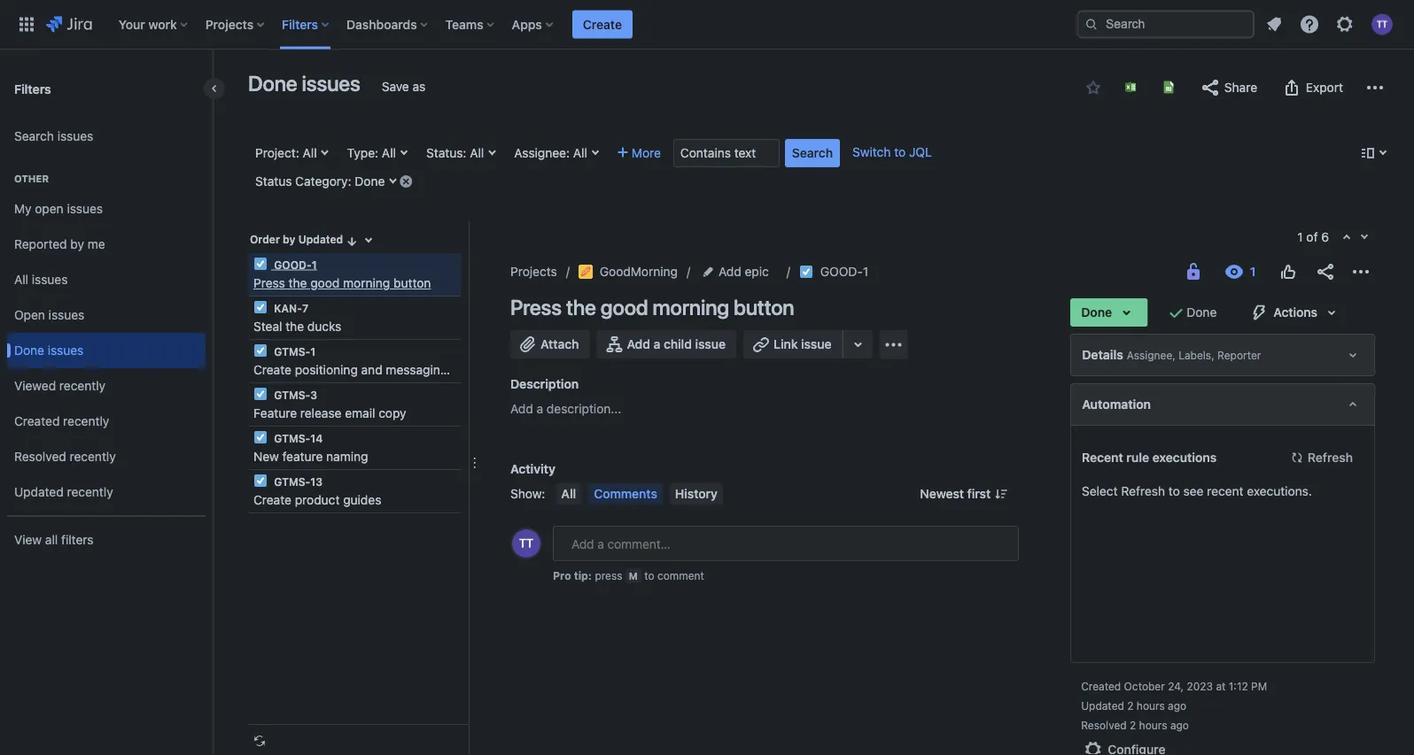 Task type: vqa. For each thing, say whether or not it's contained in the screenshot.
left days
no



Task type: describe. For each thing, give the bounding box(es) containing it.
project: all
[[255, 146, 317, 160]]

0 vertical spatial to
[[894, 145, 906, 160]]

1 horizontal spatial press the good morning button
[[510, 295, 794, 320]]

steal
[[253, 319, 282, 334]]

updated inside the updated recently "link"
[[14, 485, 64, 500]]

release
[[300, 406, 342, 421]]

updated recently link
[[7, 475, 206, 510]]

assignee:
[[514, 146, 570, 160]]

link
[[774, 337, 798, 352]]

work
[[148, 17, 177, 31]]

all issues link
[[7, 262, 206, 298]]

search for search
[[792, 146, 833, 160]]

search image
[[1085, 17, 1099, 31]]

all button
[[556, 484, 582, 505]]

done inside other group
[[14, 343, 44, 358]]

1 horizontal spatial press
[[510, 295, 562, 320]]

your work
[[119, 17, 177, 31]]

done issues inside other group
[[14, 343, 84, 358]]

link issue button
[[744, 331, 844, 359]]

add a child issue button
[[597, 331, 736, 359]]

2023
[[1187, 681, 1213, 693]]

resolved inside the created october 24, 2023 at 1:12 pm updated 2 hours ago resolved 2 hours ago
[[1081, 720, 1127, 732]]

reported
[[14, 237, 67, 252]]

goodmorning image
[[578, 265, 593, 279]]

other group
[[7, 154, 206, 516]]

share image
[[1315, 261, 1336, 283]]

export button
[[1273, 74, 1352, 102]]

newest
[[920, 487, 964, 502]]

link issue
[[774, 337, 832, 352]]

done up labels,
[[1187, 305, 1217, 320]]

all inside other group
[[14, 273, 28, 287]]

all issues
[[14, 273, 68, 287]]

good-1 link
[[820, 261, 869, 283]]

all for assignee: all
[[573, 146, 587, 160]]

0 vertical spatial ago
[[1168, 700, 1187, 712]]

profile image of terry turtle image
[[512, 530, 541, 558]]

create product guides
[[253, 493, 381, 508]]

ducks
[[307, 319, 341, 334]]

add app image
[[883, 335, 904, 356]]

projects button
[[200, 10, 271, 39]]

email
[[345, 406, 375, 421]]

Search field
[[1078, 10, 1255, 39]]

messaging
[[386, 363, 448, 378]]

recently for created recently
[[63, 414, 109, 429]]

all
[[45, 533, 58, 548]]

pro
[[553, 570, 571, 582]]

filters
[[61, 533, 94, 548]]

add a description...
[[510, 402, 622, 416]]

1 vertical spatial hours
[[1139, 720, 1168, 732]]

newest first
[[920, 487, 991, 502]]

dashboards
[[347, 17, 417, 31]]

1 vertical spatial morning
[[653, 295, 729, 320]]

other
[[14, 173, 49, 185]]

and
[[361, 363, 383, 378]]

filters button
[[277, 10, 336, 39]]

created october 24, 2023 at 1:12 pm updated 2 hours ago resolved 2 hours ago
[[1081, 681, 1267, 732]]

new feature naming
[[253, 450, 368, 464]]

show:
[[510, 487, 545, 502]]

done down filters "popup button" on the left of page
[[248, 71, 297, 96]]

open
[[14, 308, 45, 323]]

search issues
[[14, 129, 93, 144]]

comments
[[594, 487, 657, 502]]

not available - this is the first issue image
[[1340, 231, 1354, 245]]

kan-
[[274, 302, 302, 315]]

details element
[[1071, 334, 1375, 377]]

gtms- for positioning
[[274, 346, 310, 358]]

my open issues
[[14, 202, 103, 216]]

category:
[[295, 174, 351, 189]]

1 horizontal spatial button
[[734, 295, 794, 320]]

banner containing your work
[[0, 0, 1414, 50]]

issue inside button
[[801, 337, 832, 352]]

open
[[35, 202, 64, 216]]

attach
[[541, 337, 579, 352]]

vote options: no one has voted for this issue yet. image
[[1278, 261, 1299, 283]]

switch
[[853, 145, 891, 160]]

search for search issues
[[14, 129, 54, 144]]

attach button
[[510, 331, 590, 359]]

actions
[[1274, 305, 1318, 320]]

me
[[88, 237, 105, 252]]

order
[[250, 234, 280, 246]]

primary element
[[11, 0, 1078, 49]]

feature release email copy
[[253, 406, 406, 421]]

pro tip: press m to comment
[[553, 570, 704, 582]]

view all filters
[[14, 533, 94, 548]]

steal the ducks
[[253, 319, 341, 334]]

issue inside "button"
[[695, 337, 726, 352]]

my open issues link
[[7, 191, 206, 227]]

created for created october 24, 2023 at 1:12 pm updated 2 hours ago resolved 2 hours ago
[[1081, 681, 1121, 693]]

remove criteria image
[[399, 174, 413, 188]]

details assignee, labels, reporter
[[1082, 348, 1261, 362]]

create button
[[572, 10, 633, 39]]

settings image
[[1335, 14, 1356, 35]]

by for order
[[283, 234, 295, 246]]

task image for press the good morning button
[[253, 257, 268, 271]]

m
[[629, 571, 638, 582]]

goodmorning link
[[578, 261, 678, 283]]

issues right the 'open'
[[67, 202, 103, 216]]

teams
[[445, 17, 484, 31]]

0 horizontal spatial morning
[[343, 276, 390, 291]]

13
[[310, 476, 323, 488]]

status: all
[[426, 146, 484, 160]]

description
[[510, 377, 579, 392]]

epic
[[745, 265, 769, 279]]

issues down filters "popup button" on the left of page
[[302, 71, 360, 96]]

status category: done
[[255, 174, 385, 189]]

add for add a description...
[[510, 402, 533, 416]]

1 left 'of'
[[1298, 230, 1303, 245]]

0 vertical spatial done issues
[[248, 71, 360, 96]]

pm
[[1251, 681, 1267, 693]]

the for 7
[[286, 319, 304, 334]]

1 of 6
[[1298, 230, 1329, 245]]

all inside button
[[561, 487, 576, 502]]

0 vertical spatial 2
[[1127, 700, 1134, 712]]

automation element
[[1071, 384, 1375, 426]]

0 vertical spatial hours
[[1137, 700, 1165, 712]]

24,
[[1168, 681, 1184, 693]]

as
[[413, 79, 426, 94]]

guides
[[343, 493, 381, 508]]

issues for all issues link
[[32, 273, 68, 287]]

feature
[[253, 406, 297, 421]]

your profile and settings image
[[1372, 14, 1393, 35]]

my
[[14, 202, 31, 216]]

actions button
[[1238, 299, 1353, 327]]

your work button
[[113, 10, 195, 39]]

details
[[1082, 348, 1123, 362]]

open in microsoft excel image
[[1124, 80, 1138, 94]]

status
[[255, 174, 292, 189]]

recently for viewed recently
[[59, 379, 106, 394]]

created for created recently
[[14, 414, 60, 429]]

copy link to issue image
[[865, 264, 879, 278]]

task image left good-1 link
[[799, 265, 813, 279]]

1 up link web pages and more icon
[[863, 265, 869, 279]]

the down goodmorning icon
[[566, 295, 596, 320]]

0 horizontal spatial good
[[310, 276, 340, 291]]

automation
[[1082, 397, 1151, 412]]



Task type: locate. For each thing, give the bounding box(es) containing it.
gtms-
[[274, 346, 310, 358], [274, 389, 310, 401], [274, 432, 310, 445], [274, 476, 310, 488]]

create down gtms-1
[[253, 363, 292, 378]]

0 horizontal spatial done issues
[[14, 343, 84, 358]]

1 horizontal spatial good-1
[[820, 265, 869, 279]]

switch to jql
[[853, 145, 932, 160]]

1 vertical spatial good
[[601, 295, 648, 320]]

add left "epic"
[[719, 265, 742, 279]]

issues for the search issues link
[[57, 129, 93, 144]]

child
[[664, 337, 692, 352]]

task image up feature on the left of the page
[[253, 387, 268, 401]]

3 gtms- from the top
[[274, 432, 310, 445]]

1
[[1298, 230, 1303, 245], [312, 259, 317, 271], [863, 265, 869, 279], [310, 346, 316, 358]]

1 horizontal spatial projects
[[510, 265, 557, 279]]

gtms- for feature
[[274, 432, 310, 445]]

0 horizontal spatial search
[[14, 129, 54, 144]]

0 horizontal spatial a
[[537, 402, 543, 416]]

1 up positioning
[[310, 346, 316, 358]]

all for type: all
[[382, 146, 396, 160]]

0 vertical spatial filters
[[282, 17, 318, 31]]

create inside button
[[583, 17, 622, 31]]

good- left copy link to issue image
[[820, 265, 863, 279]]

press up task image
[[253, 276, 285, 291]]

0 horizontal spatial updated
[[14, 485, 64, 500]]

done up details
[[1081, 305, 1112, 320]]

search left switch
[[792, 146, 833, 160]]

gtms- down steal the ducks
[[274, 346, 310, 358]]

type:
[[347, 146, 379, 160]]

type: all
[[347, 146, 396, 160]]

1 vertical spatial to
[[644, 570, 655, 582]]

1 vertical spatial feature
[[282, 450, 323, 464]]

1 vertical spatial updated
[[14, 485, 64, 500]]

good- down order by updated
[[274, 259, 312, 271]]

a for description...
[[537, 402, 543, 416]]

save as
[[382, 79, 426, 94]]

of
[[1307, 230, 1318, 245]]

task image down order
[[253, 257, 268, 271]]

updated recently
[[14, 485, 113, 500]]

projects
[[205, 17, 254, 31], [510, 265, 557, 279]]

2 vertical spatial add
[[510, 402, 533, 416]]

by inside other group
[[70, 237, 84, 252]]

filters inside "popup button"
[[282, 17, 318, 31]]

0 horizontal spatial resolved
[[14, 450, 66, 464]]

0 vertical spatial press the good morning button
[[253, 276, 431, 291]]

help image
[[1299, 14, 1320, 35]]

resolved recently link
[[7, 440, 206, 475]]

1 horizontal spatial morning
[[653, 295, 729, 320]]

reported by me link
[[7, 227, 206, 262]]

1 horizontal spatial filters
[[282, 17, 318, 31]]

created left october
[[1081, 681, 1121, 693]]

issues up "open issues"
[[32, 273, 68, 287]]

resolved
[[14, 450, 66, 464], [1081, 720, 1127, 732]]

projects right work
[[205, 17, 254, 31]]

good-1
[[271, 259, 317, 271], [820, 265, 869, 279]]

recently for resolved recently
[[70, 450, 116, 464]]

view
[[14, 533, 42, 548]]

jira image
[[46, 14, 92, 35], [46, 14, 92, 35]]

jql
[[909, 145, 932, 160]]

newest first image
[[994, 487, 1009, 502]]

a down description
[[537, 402, 543, 416]]

0 vertical spatial morning
[[343, 276, 390, 291]]

good-
[[274, 259, 312, 271], [820, 265, 863, 279]]

1 vertical spatial filters
[[14, 81, 51, 96]]

0 vertical spatial updated
[[298, 234, 343, 246]]

search issues link
[[7, 119, 206, 154]]

resolved down october
[[1081, 720, 1127, 732]]

task image for new feature naming
[[253, 431, 268, 445]]

open issues link
[[7, 298, 206, 333]]

description...
[[547, 402, 622, 416]]

1 horizontal spatial issue
[[801, 337, 832, 352]]

apps button
[[507, 10, 560, 39]]

good-1 up link web pages and more icon
[[820, 265, 869, 279]]

a left child
[[654, 337, 661, 352]]

small image right order by updated
[[345, 234, 359, 249]]

done issues down "open issues"
[[14, 343, 84, 358]]

press the good morning button up 7 on the top left of page
[[253, 276, 431, 291]]

0 vertical spatial create
[[583, 17, 622, 31]]

by for reported
[[70, 237, 84, 252]]

0 vertical spatial search
[[14, 129, 54, 144]]

morning down order by updated link at the left top of page
[[343, 276, 390, 291]]

small image
[[1086, 81, 1101, 95], [345, 234, 359, 249]]

4 gtms- from the top
[[274, 476, 310, 488]]

Search issues using keywords text field
[[673, 139, 780, 167]]

feature right new
[[497, 363, 538, 378]]

by left me
[[70, 237, 84, 252]]

1 horizontal spatial resolved
[[1081, 720, 1127, 732]]

0 horizontal spatial projects
[[205, 17, 254, 31]]

0 horizontal spatial button
[[394, 276, 431, 291]]

all right status:
[[470, 146, 484, 160]]

product
[[295, 493, 340, 508]]

2 horizontal spatial add
[[719, 265, 742, 279]]

menu bar
[[552, 484, 727, 505]]

gtms- up feature on the left of the page
[[274, 389, 310, 401]]

notifications image
[[1264, 14, 1285, 35]]

search up other
[[14, 129, 54, 144]]

recently down created recently link
[[70, 450, 116, 464]]

add inside 'dropdown button'
[[719, 265, 742, 279]]

1 vertical spatial add
[[627, 337, 650, 352]]

press the good morning button down goodmorning
[[510, 295, 794, 320]]

the up 7 on the top left of page
[[289, 276, 307, 291]]

0 vertical spatial press
[[253, 276, 285, 291]]

gtms- up new feature naming
[[274, 432, 310, 445]]

0 horizontal spatial feature
[[282, 450, 323, 464]]

banner
[[0, 0, 1414, 50]]

1 vertical spatial done issues
[[14, 343, 84, 358]]

task image for create positioning and messaging for new feature
[[253, 344, 268, 358]]

search inside button
[[792, 146, 833, 160]]

project:
[[255, 146, 299, 160]]

updated inside the created october 24, 2023 at 1:12 pm updated 2 hours ago resolved 2 hours ago
[[1081, 700, 1124, 712]]

2 gtms- from the top
[[274, 389, 310, 401]]

0 horizontal spatial small image
[[345, 234, 359, 249]]

press
[[253, 276, 285, 291], [510, 295, 562, 320]]

add inside "button"
[[627, 337, 650, 352]]

all right type:
[[382, 146, 396, 160]]

feature down gtms-14
[[282, 450, 323, 464]]

1 horizontal spatial good
[[601, 295, 648, 320]]

1 vertical spatial ago
[[1171, 720, 1189, 732]]

small image inside order by updated link
[[345, 234, 359, 249]]

create down gtms-13
[[253, 493, 292, 508]]

0 vertical spatial a
[[654, 337, 661, 352]]

recently down viewed recently 'link'
[[63, 414, 109, 429]]

all up status category: done
[[303, 146, 317, 160]]

0 horizontal spatial filters
[[14, 81, 51, 96]]

by
[[283, 234, 295, 246], [70, 237, 84, 252]]

issues up viewed recently
[[48, 343, 84, 358]]

assignee,
[[1127, 349, 1176, 361]]

good-1 down order by updated
[[271, 259, 317, 271]]

button up messaging
[[394, 276, 431, 291]]

1 vertical spatial 2
[[1130, 720, 1136, 732]]

issues up my open issues
[[57, 129, 93, 144]]

gtms- up product
[[274, 476, 310, 488]]

all right assignee:
[[573, 146, 587, 160]]

6
[[1321, 230, 1329, 245]]

task image for feature release email copy
[[253, 387, 268, 401]]

0 vertical spatial projects
[[205, 17, 254, 31]]

viewed
[[14, 379, 56, 394]]

projects for 'projects' "link"
[[510, 265, 557, 279]]

1 horizontal spatial search
[[792, 146, 833, 160]]

menu bar containing all
[[552, 484, 727, 505]]

1 horizontal spatial created
[[1081, 681, 1121, 693]]

done inside dropdown button
[[1081, 305, 1112, 320]]

1 gtms- from the top
[[274, 346, 310, 358]]

a for child
[[654, 337, 661, 352]]

gtms-1
[[271, 346, 316, 358]]

1 vertical spatial button
[[734, 295, 794, 320]]

button
[[394, 276, 431, 291], [734, 295, 794, 320]]

done down "open"
[[14, 343, 44, 358]]

projects for projects dropdown button
[[205, 17, 254, 31]]

0 horizontal spatial issue
[[695, 337, 726, 352]]

14
[[310, 432, 323, 445]]

projects inside dropdown button
[[205, 17, 254, 31]]

0 horizontal spatial add
[[510, 402, 533, 416]]

add for add epic
[[719, 265, 742, 279]]

recently for updated recently
[[67, 485, 113, 500]]

to right m
[[644, 570, 655, 582]]

by right order
[[283, 234, 295, 246]]

1 vertical spatial search
[[792, 146, 833, 160]]

0 horizontal spatial good-
[[274, 259, 312, 271]]

search button
[[785, 139, 840, 167]]

done
[[248, 71, 297, 96], [355, 174, 385, 189], [1081, 305, 1112, 320], [1187, 305, 1217, 320], [14, 343, 44, 358]]

0 vertical spatial resolved
[[14, 450, 66, 464]]

newest first button
[[910, 484, 1019, 505]]

order by updated link
[[248, 229, 361, 250]]

issue right child
[[695, 337, 726, 352]]

dashboards button
[[341, 10, 435, 39]]

issues
[[302, 71, 360, 96], [57, 129, 93, 144], [67, 202, 103, 216], [32, 273, 68, 287], [48, 308, 84, 323], [48, 343, 84, 358]]

0 vertical spatial created
[[14, 414, 60, 429]]

actions image
[[1351, 261, 1372, 283]]

updated down resolved recently
[[14, 485, 64, 500]]

activity
[[510, 462, 556, 477]]

gtms- for release
[[274, 389, 310, 401]]

new
[[253, 450, 279, 464]]

task image up the new
[[253, 431, 268, 445]]

labels,
[[1179, 349, 1215, 361]]

0 horizontal spatial good-1
[[271, 259, 317, 271]]

task image down the new
[[253, 474, 268, 488]]

the for 1
[[289, 276, 307, 291]]

all up "open"
[[14, 273, 28, 287]]

comments button
[[589, 484, 663, 505]]

naming
[[326, 450, 368, 464]]

1 horizontal spatial done issues
[[248, 71, 360, 96]]

create for create product guides
[[253, 493, 292, 508]]

share link
[[1191, 74, 1266, 102]]

1 vertical spatial created
[[1081, 681, 1121, 693]]

0 horizontal spatial press the good morning button
[[253, 276, 431, 291]]

1 horizontal spatial small image
[[1086, 81, 1101, 95]]

1 vertical spatial a
[[537, 402, 543, 416]]

created inside the created october 24, 2023 at 1:12 pm updated 2 hours ago resolved 2 hours ago
[[1081, 681, 1121, 693]]

morning up child
[[653, 295, 729, 320]]

recently down the resolved recently "link"
[[67, 485, 113, 500]]

0 vertical spatial good
[[310, 276, 340, 291]]

order by updated
[[250, 234, 343, 246]]

1 horizontal spatial good-
[[820, 265, 863, 279]]

1 horizontal spatial to
[[894, 145, 906, 160]]

button down "epic"
[[734, 295, 794, 320]]

add down description
[[510, 402, 533, 416]]

updated right order
[[298, 234, 343, 246]]

1 vertical spatial create
[[253, 363, 292, 378]]

add for add a child issue
[[627, 337, 650, 352]]

updated down october
[[1081, 700, 1124, 712]]

small image left open in microsoft excel image
[[1086, 81, 1101, 95]]

viewed recently link
[[7, 369, 206, 404]]

resolved inside "link"
[[14, 450, 66, 464]]

save as button
[[373, 73, 435, 101]]

0 vertical spatial feature
[[497, 363, 538, 378]]

2 vertical spatial updated
[[1081, 700, 1124, 712]]

1 vertical spatial press the good morning button
[[510, 295, 794, 320]]

a inside "button"
[[654, 337, 661, 352]]

done issues
[[248, 71, 360, 96], [14, 343, 84, 358]]

0 horizontal spatial by
[[70, 237, 84, 252]]

filters right projects dropdown button
[[282, 17, 318, 31]]

all for project: all
[[303, 146, 317, 160]]

add a child issue
[[627, 337, 726, 352]]

1 horizontal spatial add
[[627, 337, 650, 352]]

2 horizontal spatial updated
[[1081, 700, 1124, 712]]

add left child
[[627, 337, 650, 352]]

task image
[[253, 257, 268, 271], [799, 265, 813, 279], [253, 344, 268, 358], [253, 387, 268, 401], [253, 431, 268, 445], [253, 474, 268, 488]]

for
[[451, 363, 467, 378]]

1 vertical spatial small image
[[345, 234, 359, 249]]

press the good morning button
[[253, 276, 431, 291], [510, 295, 794, 320]]

gtms- for product
[[274, 476, 310, 488]]

0 vertical spatial button
[[394, 276, 431, 291]]

task image for create product guides
[[253, 474, 268, 488]]

1 vertical spatial press
[[510, 295, 562, 320]]

task image
[[253, 300, 268, 315]]

created recently
[[14, 414, 109, 429]]

1 vertical spatial resolved
[[1081, 720, 1127, 732]]

done issues down filters "popup button" on the left of page
[[248, 71, 360, 96]]

updated inside order by updated link
[[298, 234, 343, 246]]

appswitcher icon image
[[16, 14, 37, 35]]

0 horizontal spatial press
[[253, 276, 285, 291]]

assignee: all
[[514, 146, 587, 160]]

create for create
[[583, 17, 622, 31]]

press down 'projects' "link"
[[510, 295, 562, 320]]

reporter
[[1218, 349, 1261, 361]]

created down viewed at the left bottom of page
[[14, 414, 60, 429]]

history button
[[670, 484, 723, 505]]

recently up created recently
[[59, 379, 106, 394]]

1 horizontal spatial a
[[654, 337, 661, 352]]

to left jql
[[894, 145, 906, 160]]

recently inside 'link'
[[59, 379, 106, 394]]

1 down order by updated link at the left top of page
[[312, 259, 317, 271]]

at
[[1216, 681, 1226, 693]]

ago
[[1168, 700, 1187, 712], [1171, 720, 1189, 732]]

0 horizontal spatial created
[[14, 414, 60, 429]]

link web pages and more image
[[848, 334, 869, 355]]

view all filters link
[[7, 523, 206, 558]]

status:
[[426, 146, 466, 160]]

all
[[303, 146, 317, 160], [382, 146, 396, 160], [470, 146, 484, 160], [573, 146, 587, 160], [14, 273, 28, 287], [561, 487, 576, 502]]

issue right link on the right top
[[801, 337, 832, 352]]

issues right "open"
[[48, 308, 84, 323]]

tip:
[[574, 570, 592, 582]]

Add a comment… field
[[553, 526, 1019, 562]]

the down kan-7
[[286, 319, 304, 334]]

0 vertical spatial small image
[[1086, 81, 1101, 95]]

created inside other group
[[14, 414, 60, 429]]

next issue 'kan-7' ( type 'j' ) image
[[1358, 230, 1372, 245]]

1 horizontal spatial feature
[[497, 363, 538, 378]]

search
[[14, 129, 54, 144], [792, 146, 833, 160]]

add
[[719, 265, 742, 279], [627, 337, 650, 352], [510, 402, 533, 416]]

new
[[470, 363, 494, 378]]

reported by me
[[14, 237, 105, 252]]

create for create positioning and messaging for new feature
[[253, 363, 292, 378]]

open in google sheets image
[[1162, 80, 1176, 94]]

1 issue from the left
[[695, 337, 726, 352]]

teams button
[[440, 10, 501, 39]]

create right apps dropdown button
[[583, 17, 622, 31]]

1 horizontal spatial by
[[283, 234, 295, 246]]

good up ducks
[[310, 276, 340, 291]]

done down type: all
[[355, 174, 385, 189]]

2 issue from the left
[[801, 337, 832, 352]]

0 vertical spatial add
[[719, 265, 742, 279]]

filters up search issues
[[14, 81, 51, 96]]

save
[[382, 79, 409, 94]]

1 horizontal spatial updated
[[298, 234, 343, 246]]

0 horizontal spatial to
[[644, 570, 655, 582]]

issues for open issues link
[[48, 308, 84, 323]]

projects left goodmorning icon
[[510, 265, 557, 279]]

2 vertical spatial create
[[253, 493, 292, 508]]

issues for done issues link
[[48, 343, 84, 358]]

good down goodmorning "link"
[[601, 295, 648, 320]]

all for status: all
[[470, 146, 484, 160]]

first
[[967, 487, 991, 502]]

done image
[[1166, 302, 1187, 323]]

all right show:
[[561, 487, 576, 502]]

1 vertical spatial projects
[[510, 265, 557, 279]]

resolved recently
[[14, 450, 116, 464]]

resolved down created recently
[[14, 450, 66, 464]]

task image down steal
[[253, 344, 268, 358]]



